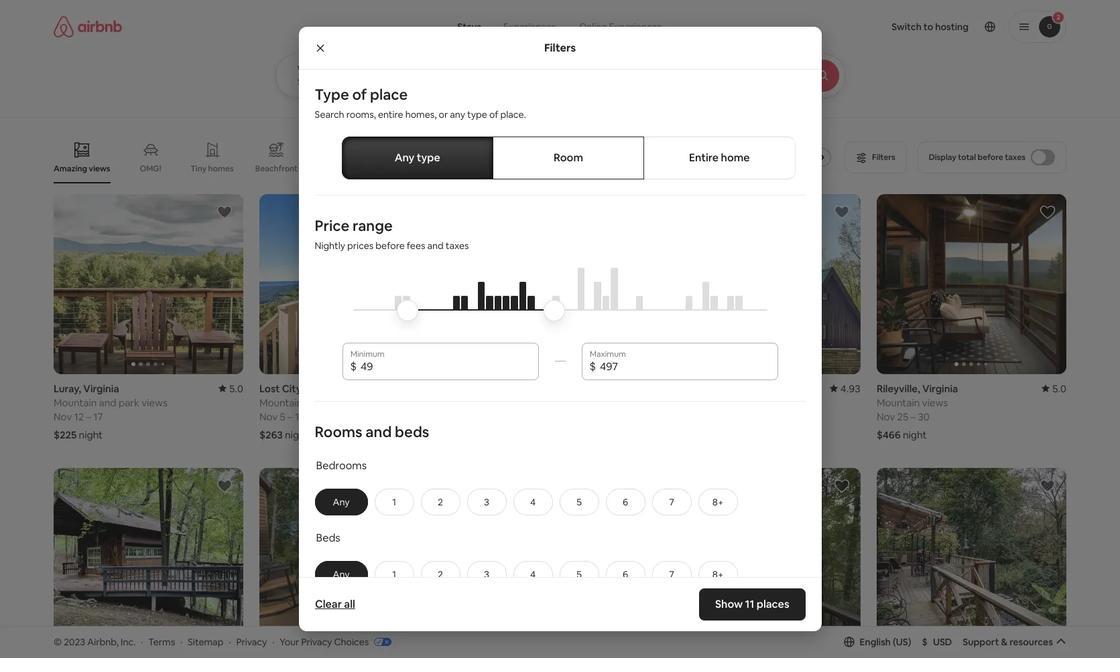 Task type: describe. For each thing, give the bounding box(es) containing it.
mountain views
[[671, 397, 742, 409]]

your privacy choices
[[280, 637, 369, 649]]

mansions
[[438, 164, 473, 174]]

place.
[[500, 109, 526, 121]]

30
[[918, 411, 930, 424]]

support & resources
[[963, 637, 1053, 649]]

add to wishlist: waterford, virginia image
[[834, 479, 850, 495]]

homes,
[[405, 109, 437, 121]]

display total before taxes
[[929, 152, 1026, 163]]

terms link
[[148, 637, 175, 649]]

place
[[370, 85, 408, 104]]

sitemap link
[[188, 637, 223, 649]]

before inside button
[[978, 152, 1003, 163]]

5 button for bedrooms
[[559, 489, 599, 516]]

$ text field
[[361, 361, 531, 374]]

luray, virginia mountain and park views nov 12 – 17 $225 night
[[54, 383, 168, 442]]

stays
[[457, 21, 481, 33]]

views down $ text field
[[716, 397, 742, 409]]

11
[[745, 598, 754, 612]]

4 for bedrooms
[[530, 497, 536, 509]]

english (us)
[[860, 637, 911, 649]]

support
[[963, 637, 999, 649]]

1 for beds
[[392, 569, 396, 581]]

6 button for beds
[[606, 562, 645, 588]]

any button for beds
[[315, 562, 368, 588]]

6 for beds
[[623, 569, 628, 581]]

virginia inside lost city, west virginia mountain and valley views nov 5 – 10 $263 night
[[332, 383, 368, 395]]

type inside button
[[417, 151, 440, 165]]

inc.
[[121, 637, 136, 649]]

your
[[280, 637, 299, 649]]

display
[[929, 152, 956, 163]]

7 button for bedrooms
[[652, 489, 692, 516]]

1 horizontal spatial of
[[489, 109, 498, 121]]

$ for $ text box
[[350, 360, 357, 374]]

mountain inside luray, virginia mountain and park views nov 12 – 17 $225 night
[[54, 397, 97, 409]]

taxes inside price range nightly prices before fees and taxes
[[446, 240, 469, 252]]

frames
[[329, 164, 356, 174]]

lost city, west virginia mountain and valley views nov 5 – 10 $263 night
[[259, 383, 378, 442]]

2 for beds
[[438, 569, 443, 581]]

$263
[[259, 429, 283, 442]]

5.0 out of 5 average rating image
[[1042, 383, 1067, 395]]

type inside the type of place search rooms, entire homes, or any type of place.
[[467, 109, 487, 121]]

english
[[860, 637, 891, 649]]

where
[[297, 64, 323, 74]]

show map
[[529, 578, 575, 590]]

any
[[450, 109, 465, 121]]

views right amazing
[[89, 163, 110, 174]]

17
[[93, 411, 103, 424]]

7 button for beds
[[652, 562, 692, 588]]

stays tab panel
[[275, 54, 882, 98]]

$ text field
[[600, 361, 770, 374]]

any type
[[395, 151, 440, 165]]

a-
[[320, 164, 329, 174]]

prices
[[347, 240, 374, 252]]

room
[[554, 151, 583, 165]]

bedrooms
[[316, 459, 367, 473]]

2 horizontal spatial $
[[922, 637, 928, 649]]

5 for bedrooms
[[577, 497, 582, 509]]

4 mountain from the left
[[671, 397, 714, 409]]

trending
[[701, 164, 735, 174]]

resources
[[1010, 637, 1053, 649]]

– inside luray, virginia mountain and park views nov 12 – 17 $225 night
[[86, 411, 91, 424]]

and left lake
[[511, 397, 528, 409]]

tab list inside filters dialog
[[342, 137, 795, 180]]

sitemap
[[188, 637, 223, 649]]

amazing
[[54, 163, 87, 174]]

0 horizontal spatial add to wishlist: rileyville, virginia image
[[422, 479, 438, 495]]

1 privacy from the left
[[236, 637, 267, 649]]

fees
[[407, 240, 425, 252]]

rileyville,
[[877, 383, 920, 395]]

airbnb,
[[87, 637, 119, 649]]

parks
[[656, 163, 677, 174]]

night inside luray, virginia mountain and park views nov 12 – 17 $225 night
[[79, 429, 103, 442]]

views inside rileyville, virginia mountain views nov 25 – 30 $466 night
[[922, 397, 948, 409]]

entire
[[378, 109, 403, 121]]

virginia for rileyville, virginia
[[922, 383, 958, 395]]

rooms and beds
[[315, 423, 429, 442]]

8+ button for beds
[[698, 562, 738, 588]]

national
[[623, 163, 655, 174]]

clear
[[315, 598, 341, 612]]

add to wishlist: luray, virginia image
[[217, 204, 233, 221]]

amazing views
[[54, 163, 110, 174]]

$466
[[877, 429, 901, 442]]

and inside price range nightly prices before fees and taxes
[[427, 240, 444, 252]]

3 for beds
[[484, 569, 489, 581]]

any for any element corresponding to beds
[[333, 569, 350, 581]]

5 for beds
[[577, 569, 582, 581]]

add to wishlist: quicksburg, virginia image
[[1040, 479, 1056, 495]]

type of place search rooms, entire homes, or any type of place.
[[315, 85, 526, 121]]

4.93
[[840, 383, 861, 395]]

total
[[958, 152, 976, 163]]

8+ for bedrooms
[[712, 497, 724, 509]]

entire
[[689, 151, 719, 165]]

places
[[757, 598, 789, 612]]

clear all button
[[308, 592, 362, 619]]

rooms,
[[346, 109, 376, 121]]

english (us) button
[[844, 637, 911, 649]]

$ usd
[[922, 637, 952, 649]]

price range nightly prices before fees and taxes
[[315, 217, 469, 252]]

34% of stays are available in the price range you selected. image
[[353, 268, 767, 338]]

what can we help you find? tab list
[[447, 13, 567, 40]]

and inside luray, virginia mountain and park views nov 12 – 17 $225 night
[[99, 397, 116, 409]]

views inside lost city, west virginia mountain and valley views nov 5 – 10 $263 night
[[352, 397, 378, 409]]

6 for bedrooms
[[623, 497, 628, 509]]

choices
[[334, 637, 369, 649]]

west
[[306, 383, 330, 395]]

10
[[295, 411, 305, 424]]

3 for bedrooms
[[484, 497, 489, 509]]

5.0 for luray, virginia mountain and park views nov 12 – 17 $225 night
[[229, 383, 243, 395]]

2 · from the left
[[180, 637, 182, 649]]

6 button for bedrooms
[[606, 489, 645, 516]]

© 2023 airbnb, inc. ·
[[54, 637, 143, 649]]

show 11 places link
[[699, 589, 805, 621]]

12
[[74, 411, 84, 424]]

and left beds
[[366, 423, 392, 442]]

treehouses
[[758, 164, 802, 174]]

3 · from the left
[[229, 637, 231, 649]]

type
[[315, 85, 349, 104]]

park
[[119, 397, 139, 409]]

online experiences link
[[567, 13, 673, 40]]

4 for beds
[[530, 569, 536, 581]]

5 inside lost city, west virginia mountain and valley views nov 5 – 10 $263 night
[[280, 411, 285, 424]]

experiences button
[[492, 13, 567, 40]]

map
[[555, 578, 575, 590]]

8+ button for bedrooms
[[698, 489, 738, 516]]

any button for bedrooms
[[315, 489, 368, 516]]

nov inside rileyville, virginia mountain views nov 25 – 30 $466 night
[[877, 411, 895, 424]]

25
[[897, 411, 909, 424]]



Task type: vqa. For each thing, say whether or not it's contained in the screenshot.
messages
no



Task type: locate. For each thing, give the bounding box(es) containing it.
views right valley
[[352, 397, 378, 409]]

any button
[[315, 489, 368, 516], [315, 562, 368, 588]]

any down the entire
[[395, 151, 414, 165]]

2 any button from the top
[[315, 562, 368, 588]]

your privacy choices link
[[280, 637, 392, 650]]

nov left 25
[[877, 411, 895, 424]]

0 vertical spatial 8+ button
[[698, 489, 738, 516]]

lakefront
[[565, 164, 601, 174]]

2 5.0 from the left
[[1052, 383, 1067, 395]]

2 6 button from the top
[[606, 562, 645, 588]]

1 vertical spatial type
[[417, 151, 440, 165]]

· left your
[[272, 637, 274, 649]]

7 for bedrooms
[[669, 497, 674, 509]]

8+ element for beds
[[712, 569, 724, 581]]

0 vertical spatial 8+ element
[[712, 497, 724, 509]]

show inside show map button
[[529, 578, 553, 590]]

1 vertical spatial add to wishlist: rileyville, virginia image
[[422, 479, 438, 495]]

0 vertical spatial 6 button
[[606, 489, 645, 516]]

range
[[353, 217, 393, 235]]

©
[[54, 637, 62, 649]]

$ for $ text field
[[590, 360, 596, 374]]

1 button for bedrooms
[[374, 489, 414, 516]]

0 horizontal spatial experiences
[[503, 21, 556, 33]]

0 vertical spatial any
[[395, 151, 414, 165]]

or
[[439, 109, 448, 121]]

1 vertical spatial any
[[333, 497, 350, 509]]

3 button for beds
[[467, 562, 506, 588]]

2 2 button from the top
[[421, 562, 460, 588]]

0 vertical spatial of
[[352, 85, 367, 104]]

4
[[530, 497, 536, 509], [530, 569, 536, 581]]

search
[[315, 109, 344, 121]]

1 2 from the top
[[438, 497, 443, 509]]

1 · from the left
[[141, 637, 143, 649]]

2 3 button from the top
[[467, 562, 506, 588]]

1 horizontal spatial –
[[288, 411, 293, 424]]

– right 25
[[911, 411, 916, 424]]

4 button for bedrooms
[[513, 489, 553, 516]]

1 horizontal spatial 5.0
[[1052, 383, 1067, 395]]

None search field
[[275, 0, 882, 98]]

4.93 out of 5 average rating image
[[830, 383, 861, 395]]

any element
[[329, 497, 354, 509], [329, 569, 354, 581]]

group
[[54, 131, 837, 184], [54, 194, 243, 375], [259, 194, 449, 375], [465, 194, 655, 375], [671, 194, 861, 375], [877, 194, 1067, 375], [54, 468, 243, 649], [259, 468, 449, 649], [465, 468, 655, 649], [671, 468, 861, 649], [877, 468, 1067, 649]]

1 vertical spatial 5 button
[[559, 562, 599, 588]]

2 7 button from the top
[[652, 562, 692, 588]]

1 – from the left
[[86, 411, 91, 424]]

5 button for beds
[[559, 562, 599, 588]]

1 horizontal spatial taxes
[[1005, 152, 1026, 163]]

1 vertical spatial show
[[715, 598, 743, 612]]

1 experiences from the left
[[503, 21, 556, 33]]

1 night from the left
[[79, 429, 103, 442]]

6
[[623, 497, 628, 509], [623, 569, 628, 581]]

1 7 from the top
[[669, 497, 674, 509]]

0 horizontal spatial before
[[376, 240, 405, 252]]

national parks
[[623, 163, 677, 174]]

1 7 button from the top
[[652, 489, 692, 516]]

2 8+ from the top
[[712, 569, 724, 581]]

1 6 from the top
[[623, 497, 628, 509]]

6 down the add to wishlist: harpers ferry, west virginia image at right bottom
[[623, 497, 628, 509]]

2 6 from the top
[[623, 569, 628, 581]]

add to wishlist: haymarket, virginia image
[[834, 204, 850, 221]]

1 vertical spatial 5
[[577, 497, 582, 509]]

online experiences
[[579, 21, 662, 33]]

2 button
[[421, 489, 460, 516], [421, 562, 460, 588]]

mountain inside lost city, west virginia mountain and valley views nov 5 – 10 $263 night
[[259, 397, 303, 409]]

8+ element for bedrooms
[[712, 497, 724, 509]]

experiences inside online experiences link
[[609, 21, 662, 33]]

0 vertical spatial taxes
[[1005, 152, 1026, 163]]

1 nov from the left
[[54, 411, 72, 424]]

0 horizontal spatial 5.0
[[229, 383, 243, 395]]

0 horizontal spatial night
[[79, 429, 103, 442]]

of
[[352, 85, 367, 104], [489, 109, 498, 121]]

1 vertical spatial 3
[[484, 569, 489, 581]]

8+ element
[[712, 497, 724, 509], [712, 569, 724, 581]]

night inside lost city, west virginia mountain and valley views nov 5 – 10 $263 night
[[285, 429, 309, 442]]

1 horizontal spatial add to wishlist: rileyville, virginia image
[[1040, 204, 1056, 221]]

virginia up valley
[[332, 383, 368, 395]]

lost
[[259, 383, 280, 395]]

mountain up 12
[[54, 397, 97, 409]]

rileyville, virginia mountain views nov 25 – 30 $466 night
[[877, 383, 958, 442]]

0 horizontal spatial $
[[350, 360, 357, 374]]

0 vertical spatial any element
[[329, 497, 354, 509]]

taxes inside button
[[1005, 152, 1026, 163]]

views inside luray, virginia mountain and park views nov 12 – 17 $225 night
[[142, 397, 168, 409]]

1 vertical spatial 1 button
[[374, 562, 414, 588]]

1 8+ button from the top
[[698, 489, 738, 516]]

any type button
[[342, 137, 493, 180]]

any element for beds
[[329, 569, 354, 581]]

virginia for luray, virginia
[[83, 383, 119, 395]]

3 night from the left
[[903, 429, 927, 442]]

type
[[467, 109, 487, 121], [417, 151, 440, 165]]

display total before taxes button
[[918, 141, 1067, 174]]

2 for bedrooms
[[438, 497, 443, 509]]

before inside price range nightly prices before fees and taxes
[[376, 240, 405, 252]]

0 horizontal spatial of
[[352, 85, 367, 104]]

any button up clear all
[[315, 562, 368, 588]]

show for show 11 places
[[715, 598, 743, 612]]

5.0 out of 5 average rating image
[[218, 383, 243, 395]]

5 mountain from the left
[[877, 397, 920, 409]]

0 vertical spatial add to wishlist: rileyville, virginia image
[[1040, 204, 1056, 221]]

1 vertical spatial 8+
[[712, 569, 724, 581]]

2
[[438, 497, 443, 509], [438, 569, 443, 581]]

2 mountain from the left
[[259, 397, 303, 409]]

virginia up 17
[[83, 383, 119, 395]]

1 vertical spatial 8+ button
[[698, 562, 738, 588]]

2 1 from the top
[[392, 569, 396, 581]]

and right fees on the top of page
[[427, 240, 444, 252]]

0 vertical spatial 1 button
[[374, 489, 414, 516]]

privacy right your
[[301, 637, 332, 649]]

1 horizontal spatial $
[[590, 360, 596, 374]]

1 vertical spatial 7
[[669, 569, 674, 581]]

· right inc.
[[141, 637, 143, 649]]

taxes right fees on the top of page
[[446, 240, 469, 252]]

1 horizontal spatial before
[[978, 152, 1003, 163]]

show for show map
[[529, 578, 553, 590]]

before right total
[[978, 152, 1003, 163]]

0 horizontal spatial –
[[86, 411, 91, 424]]

show inside "show 11 places" link
[[715, 598, 743, 612]]

1 button
[[374, 489, 414, 516], [374, 562, 414, 588]]

of left the place.
[[489, 109, 498, 121]]

profile element
[[694, 0, 1067, 54]]

mountain down the lost
[[259, 397, 303, 409]]

1 vertical spatial taxes
[[446, 240, 469, 252]]

show left map
[[529, 578, 553, 590]]

1 mountain from the left
[[54, 397, 97, 409]]

and inside lost city, west virginia mountain and valley views nov 5 – 10 $263 night
[[305, 397, 322, 409]]

2 – from the left
[[288, 411, 293, 424]]

1 horizontal spatial show
[[715, 598, 743, 612]]

privacy link
[[236, 637, 267, 649]]

2 4 button from the top
[[513, 562, 553, 588]]

night down 17
[[79, 429, 103, 442]]

price
[[315, 217, 349, 235]]

1 4 from the top
[[530, 497, 536, 509]]

5.0
[[229, 383, 243, 395], [1052, 383, 1067, 395]]

luray,
[[54, 383, 81, 395]]

3 – from the left
[[911, 411, 916, 424]]

0 vertical spatial 2
[[438, 497, 443, 509]]

1 virginia from the left
[[83, 383, 119, 395]]

8+ for beds
[[712, 569, 724, 581]]

any element up clear all
[[329, 569, 354, 581]]

taxes right total
[[1005, 152, 1026, 163]]

rooms
[[315, 423, 362, 442]]

nov left 12
[[54, 411, 72, 424]]

privacy
[[236, 637, 267, 649], [301, 637, 332, 649]]

filters dialog
[[299, 27, 822, 659]]

mountain inside rileyville, virginia mountain views nov 25 – 30 $466 night
[[877, 397, 920, 409]]

7 for beds
[[669, 569, 674, 581]]

· right the terms
[[180, 637, 182, 649]]

4 button
[[513, 489, 553, 516], [513, 562, 553, 588]]

privacy left your
[[236, 637, 267, 649]]

1 vertical spatial 6 button
[[606, 562, 645, 588]]

experiences right online
[[609, 21, 662, 33]]

2 horizontal spatial nov
[[877, 411, 895, 424]]

4 button for beds
[[513, 562, 553, 588]]

2 night from the left
[[285, 429, 309, 442]]

· left the privacy "link"
[[229, 637, 231, 649]]

1 vertical spatial 8+ element
[[712, 569, 724, 581]]

experiences up filters
[[503, 21, 556, 33]]

home
[[721, 151, 750, 165]]

3 button
[[467, 489, 506, 516], [467, 562, 506, 588]]

any inside any type button
[[395, 151, 414, 165]]

clear all
[[315, 598, 355, 612]]

2 nov from the left
[[259, 411, 278, 424]]

1 vertical spatial of
[[489, 109, 498, 121]]

1 8+ element from the top
[[712, 497, 724, 509]]

6 right map
[[623, 569, 628, 581]]

2 any element from the top
[[329, 569, 354, 581]]

1 vertical spatial before
[[376, 240, 405, 252]]

– left 10
[[288, 411, 293, 424]]

views right lake
[[551, 397, 577, 409]]

1 any element from the top
[[329, 497, 354, 509]]

3 button for bedrooms
[[467, 489, 506, 516]]

2 8+ element from the top
[[712, 569, 724, 581]]

virginia inside luray, virginia mountain and park views nov 12 – 17 $225 night
[[83, 383, 119, 395]]

nov
[[54, 411, 72, 424], [259, 411, 278, 424], [877, 411, 895, 424]]

0 horizontal spatial virginia
[[83, 383, 119, 395]]

any up clear all
[[333, 569, 350, 581]]

nov inside lost city, west virginia mountain and valley views nov 5 – 10 $263 night
[[259, 411, 278, 424]]

1 vertical spatial 2
[[438, 569, 443, 581]]

add to wishlist: harpers ferry, west virginia image
[[628, 479, 644, 495]]

night inside rileyville, virginia mountain views nov 25 – 30 $466 night
[[903, 429, 927, 442]]

2023
[[64, 637, 85, 649]]

2 button for bedrooms
[[421, 489, 460, 516]]

beds
[[316, 531, 340, 546]]

online
[[579, 21, 607, 33]]

1 vertical spatial any button
[[315, 562, 368, 588]]

omg!
[[140, 164, 161, 174]]

a-frames
[[320, 164, 356, 174]]

2 4 from the top
[[530, 569, 536, 581]]

1 vertical spatial 6
[[623, 569, 628, 581]]

3 virginia from the left
[[922, 383, 958, 395]]

1 5.0 from the left
[[229, 383, 243, 395]]

1 horizontal spatial virginia
[[332, 383, 368, 395]]

1 1 button from the top
[[374, 489, 414, 516]]

entire home
[[689, 151, 750, 165]]

7
[[669, 497, 674, 509], [669, 569, 674, 581]]

mountain left lake
[[465, 397, 508, 409]]

– left 17
[[86, 411, 91, 424]]

0 horizontal spatial show
[[529, 578, 553, 590]]

virginia up 30
[[922, 383, 958, 395]]

experiences inside "experiences" button
[[503, 21, 556, 33]]

all
[[344, 598, 355, 612]]

1 horizontal spatial nov
[[259, 411, 278, 424]]

0 vertical spatial 4 button
[[513, 489, 553, 516]]

entire home button
[[644, 137, 795, 180]]

– inside lost city, west virginia mountain and valley views nov 5 – 10 $263 night
[[288, 411, 293, 424]]

2 horizontal spatial –
[[911, 411, 916, 424]]

&
[[1001, 637, 1008, 649]]

0 horizontal spatial privacy
[[236, 637, 267, 649]]

show map button
[[516, 568, 604, 600]]

0 vertical spatial 6
[[623, 497, 628, 509]]

and
[[427, 240, 444, 252], [99, 397, 116, 409], [305, 397, 322, 409], [511, 397, 528, 409], [366, 423, 392, 442]]

2 8+ button from the top
[[698, 562, 738, 588]]

2 privacy from the left
[[301, 637, 332, 649]]

2 2 from the top
[[438, 569, 443, 581]]

0 vertical spatial 2 button
[[421, 489, 460, 516]]

0 vertical spatial 5 button
[[559, 489, 599, 516]]

1 5 button from the top
[[559, 489, 599, 516]]

show left 11
[[715, 598, 743, 612]]

lake
[[530, 397, 549, 409]]

virginia inside rileyville, virginia mountain views nov 25 – 30 $466 night
[[922, 383, 958, 395]]

tab list
[[342, 137, 795, 180]]

views right park
[[142, 397, 168, 409]]

5
[[280, 411, 285, 424], [577, 497, 582, 509], [577, 569, 582, 581]]

2 vertical spatial any
[[333, 569, 350, 581]]

support & resources button
[[963, 637, 1067, 649]]

nov inside luray, virginia mountain and park views nov 12 – 17 $225 night
[[54, 411, 72, 424]]

valley
[[324, 397, 350, 409]]

7 button
[[652, 489, 692, 516], [652, 562, 692, 588]]

1 horizontal spatial experiences
[[609, 21, 662, 33]]

night down 30
[[903, 429, 927, 442]]

usd
[[933, 637, 952, 649]]

1 3 button from the top
[[467, 489, 506, 516]]

any element down bedrooms
[[329, 497, 354, 509]]

group containing amazing views
[[54, 131, 837, 184]]

night down 10
[[285, 429, 309, 442]]

0 vertical spatial 1
[[392, 497, 396, 509]]

3 mountain from the left
[[465, 397, 508, 409]]

any
[[395, 151, 414, 165], [333, 497, 350, 509], [333, 569, 350, 581]]

terms
[[148, 637, 175, 649]]

type right any
[[467, 109, 487, 121]]

0 vertical spatial before
[[978, 152, 1003, 163]]

0 horizontal spatial type
[[417, 151, 440, 165]]

1 vertical spatial 7 button
[[652, 562, 692, 588]]

0 vertical spatial 4
[[530, 497, 536, 509]]

1 horizontal spatial privacy
[[301, 637, 332, 649]]

views
[[89, 163, 110, 174], [142, 397, 168, 409], [352, 397, 378, 409], [551, 397, 577, 409], [716, 397, 742, 409], [922, 397, 948, 409]]

city,
[[282, 383, 303, 395]]

2 3 from the top
[[484, 569, 489, 581]]

any for any type
[[395, 151, 414, 165]]

stays button
[[447, 13, 492, 40]]

$225
[[54, 429, 77, 442]]

room button
[[493, 137, 644, 180]]

0 horizontal spatial taxes
[[446, 240, 469, 252]]

0 vertical spatial 7 button
[[652, 489, 692, 516]]

0 vertical spatial 5
[[280, 411, 285, 424]]

1 button for beds
[[374, 562, 414, 588]]

1 vertical spatial 2 button
[[421, 562, 460, 588]]

– inside rileyville, virginia mountain views nov 25 – 30 $466 night
[[911, 411, 916, 424]]

before left fees on the top of page
[[376, 240, 405, 252]]

5 button
[[559, 489, 599, 516], [559, 562, 599, 588]]

cabins
[[384, 164, 410, 174]]

2 virginia from the left
[[332, 383, 368, 395]]

1 for bedrooms
[[392, 497, 396, 509]]

virginia
[[83, 383, 119, 395], [332, 383, 368, 395], [922, 383, 958, 395]]

3 nov from the left
[[877, 411, 895, 424]]

(us)
[[893, 637, 911, 649]]

2 experiences from the left
[[609, 21, 662, 33]]

nov up '$263'
[[259, 411, 278, 424]]

5.0 for rileyville, virginia mountain views nov 25 – 30 $466 night
[[1052, 383, 1067, 395]]

mountain and lake views
[[465, 397, 577, 409]]

tiny homes
[[191, 164, 234, 174]]

1 vertical spatial 3 button
[[467, 562, 506, 588]]

and down 'west'
[[305, 397, 322, 409]]

1 2 button from the top
[[421, 489, 460, 516]]

0 vertical spatial 3
[[484, 497, 489, 509]]

8+ button
[[698, 489, 738, 516], [698, 562, 738, 588]]

1 vertical spatial any element
[[329, 569, 354, 581]]

2 vertical spatial 5
[[577, 569, 582, 581]]

night
[[79, 429, 103, 442], [285, 429, 309, 442], [903, 429, 927, 442]]

2 horizontal spatial night
[[903, 429, 927, 442]]

tiny
[[191, 164, 207, 174]]

1 4 button from the top
[[513, 489, 553, 516]]

·
[[141, 637, 143, 649], [180, 637, 182, 649], [229, 637, 231, 649], [272, 637, 274, 649]]

1 1 from the top
[[392, 497, 396, 509]]

2 7 from the top
[[669, 569, 674, 581]]

0 vertical spatial type
[[467, 109, 487, 121]]

Where field
[[297, 76, 473, 88]]

1 vertical spatial 4 button
[[513, 562, 553, 588]]

type right cabins
[[417, 151, 440, 165]]

any for bedrooms any element
[[333, 497, 350, 509]]

1 3 from the top
[[484, 497, 489, 509]]

4 · from the left
[[272, 637, 274, 649]]

beachfront
[[255, 164, 298, 174]]

1 6 button from the top
[[606, 489, 645, 516]]

mountain down $ text field
[[671, 397, 714, 409]]

none search field containing stays
[[275, 0, 882, 98]]

views up 30
[[922, 397, 948, 409]]

any element for bedrooms
[[329, 497, 354, 509]]

0 horizontal spatial nov
[[54, 411, 72, 424]]

1 horizontal spatial type
[[467, 109, 487, 121]]

1 vertical spatial 4
[[530, 569, 536, 581]]

and up 17
[[99, 397, 116, 409]]

0 vertical spatial 7
[[669, 497, 674, 509]]

any button down bedrooms
[[315, 489, 368, 516]]

0 vertical spatial 3 button
[[467, 489, 506, 516]]

mountain down rileyville,
[[877, 397, 920, 409]]

2 button for beds
[[421, 562, 460, 588]]

countryside
[[496, 164, 543, 174]]

0 vertical spatial any button
[[315, 489, 368, 516]]

add to wishlist: paw paw, west virginia image
[[217, 479, 233, 495]]

nightly
[[315, 240, 345, 252]]

tab list containing any type
[[342, 137, 795, 180]]

1 vertical spatial 1
[[392, 569, 396, 581]]

taxes
[[1005, 152, 1026, 163], [446, 240, 469, 252]]

0 vertical spatial show
[[529, 578, 553, 590]]

2 horizontal spatial virginia
[[922, 383, 958, 395]]

show 11 places
[[715, 598, 789, 612]]

add to wishlist: rileyville, virginia image
[[1040, 204, 1056, 221], [422, 479, 438, 495]]

filters
[[544, 41, 576, 55]]

any down bedrooms
[[333, 497, 350, 509]]

0 vertical spatial 8+
[[712, 497, 724, 509]]

$
[[350, 360, 357, 374], [590, 360, 596, 374], [922, 637, 928, 649]]

2 1 button from the top
[[374, 562, 414, 588]]

1 8+ from the top
[[712, 497, 724, 509]]

show
[[529, 578, 553, 590], [715, 598, 743, 612]]

1 any button from the top
[[315, 489, 368, 516]]

of up rooms,
[[352, 85, 367, 104]]

2 5 button from the top
[[559, 562, 599, 588]]

1 horizontal spatial night
[[285, 429, 309, 442]]



